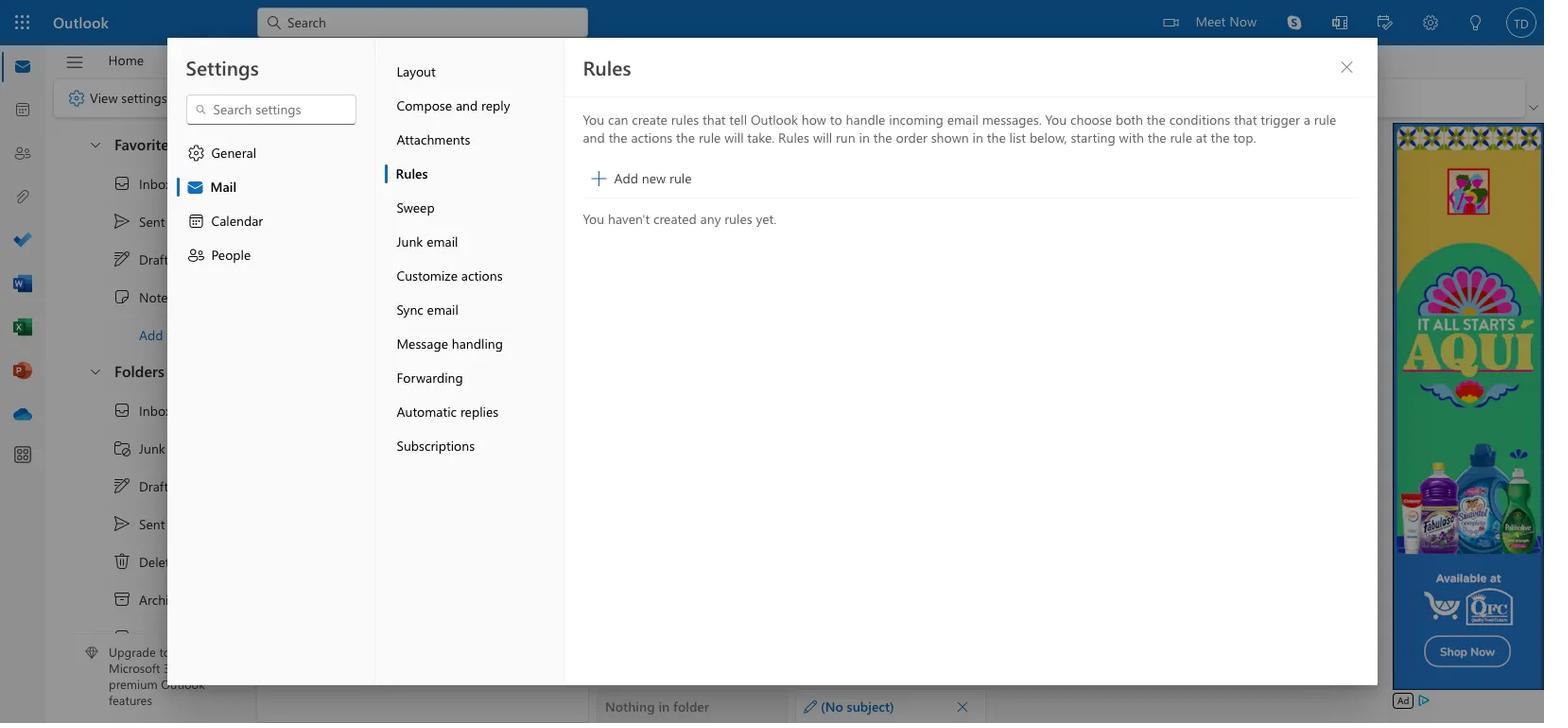 Task type: locate. For each thing, give the bounding box(es) containing it.
1 horizontal spatial actions
[[631, 129, 673, 147]]

1  notes from the top
[[113, 288, 174, 307]]

1 vertical spatial  drafts
[[113, 477, 174, 496]]

options
[[529, 51, 576, 69]]

choose
[[1071, 111, 1113, 129]]

in
[[860, 129, 870, 147], [973, 129, 984, 147], [424, 468, 435, 486], [659, 698, 670, 716]]

0 vertical spatial  tree item
[[69, 165, 221, 202]]

 inside 'settings' tab list
[[187, 144, 206, 163]]

haven't
[[608, 210, 650, 228]]

2 horizontal spatial rules
[[779, 129, 810, 147]]

folders tree item
[[69, 354, 221, 392]]

0 vertical spatial 
[[113, 174, 131, 193]]

2 horizontal spatial outlook
[[751, 111, 798, 129]]

1  inbox from the top
[[113, 174, 172, 193]]

 up microsoft
[[113, 628, 131, 647]]

actions inside button
[[461, 267, 503, 285]]

 tree item
[[69, 202, 221, 240], [69, 505, 221, 543]]

2 vertical spatial outlook
[[161, 677, 205, 693]]

0 horizontal spatial outlook
[[53, 12, 109, 32]]

testdummy3423@outlook.com
[[773, 143, 960, 161]]

1  from the top
[[113, 212, 131, 231]]

 tree item
[[69, 543, 221, 581]]

 button
[[950, 694, 976, 720]]

with
[[1120, 129, 1145, 147], [187, 661, 210, 677]]

2 inbox from the top
[[139, 402, 172, 420]]

notes up add favorite 'tree item'
[[139, 288, 174, 306]]

1 horizontal spatial nothing
[[605, 698, 655, 716]]

sent left the 
[[139, 212, 165, 230]]

general
[[211, 144, 256, 162]]

0 vertical spatial  button
[[79, 127, 111, 162]]

 inside favorites tree
[[113, 288, 131, 307]]

outlook inside upgrade to microsoft 365 with premium outlook features
[[161, 677, 205, 693]]

left-rail-appbar navigation
[[4, 45, 42, 437]]

1 vertical spatial add
[[139, 326, 163, 344]]

1 horizontal spatial junk
[[397, 233, 423, 251]]

dialog
[[0, 0, 1545, 724]]

items up " deleted items"
[[169, 515, 201, 533]]

1 vertical spatial actions
[[461, 267, 503, 285]]

0 vertical spatial  drafts
[[113, 250, 174, 269]]

1 horizontal spatial outlook
[[161, 677, 205, 693]]

you for you haven't created any rules yet.
[[583, 210, 605, 228]]

 button inside favorites tree item
[[79, 127, 111, 162]]

email up customize actions
[[427, 233, 458, 251]]

will
[[725, 129, 744, 147], [813, 129, 833, 147]]

0 vertical spatial 
[[88, 137, 103, 152]]

 button
[[79, 127, 111, 162], [79, 354, 111, 389]]

outlook up the :
[[751, 111, 798, 129]]

replies
[[461, 403, 499, 421]]

1  drafts from the top
[[113, 250, 174, 269]]

1 vertical spatial  tree item
[[69, 619, 221, 657]]

1 vertical spatial 
[[113, 477, 131, 496]]

view
[[173, 51, 202, 69], [90, 89, 118, 107]]

1 inbox from the top
[[139, 175, 172, 193]]

0 horizontal spatial to
[[159, 645, 171, 661]]

nothing inside nothing in folder looks empty over here.
[[371, 468, 421, 486]]

0 vertical spatial  tree item
[[69, 278, 221, 316]]

1 vertical spatial outlook
[[751, 111, 798, 129]]

2 that from the left
[[1235, 111, 1258, 129]]

0 vertical spatial outlook
[[53, 12, 109, 32]]

 tree item down  junk email
[[69, 467, 221, 505]]

favorites tree
[[69, 119, 221, 354]]

inbox down favorites tree item
[[139, 175, 172, 193]]

automatic replies button
[[385, 395, 563, 430]]

to do image
[[13, 232, 32, 251]]

over
[[433, 492, 459, 510]]

1 vertical spatial rules
[[725, 210, 753, 228]]

0 vertical spatial folder
[[439, 468, 475, 486]]

application
[[0, 0, 1545, 724]]

looks
[[355, 492, 389, 510]]

and left can
[[583, 129, 605, 147]]

 up 
[[187, 144, 206, 163]]

1 horizontal spatial add
[[614, 169, 639, 187]]

 button left folders
[[79, 354, 111, 389]]

0 vertical spatial 
[[113, 250, 131, 269]]

actions right can
[[631, 129, 673, 147]]

starting
[[1071, 129, 1116, 147]]

with right starting
[[1120, 129, 1145, 147]]

 up add favorite 'tree item'
[[113, 288, 131, 307]]

1 vertical spatial with
[[187, 661, 210, 677]]

1 horizontal spatial that
[[1235, 111, 1258, 129]]

0 vertical spatial  inbox
[[113, 174, 172, 193]]


[[187, 212, 206, 231]]

sync
[[397, 301, 424, 319]]

1 vertical spatial notes
[[139, 629, 174, 647]]

0 vertical spatial actions
[[631, 129, 673, 147]]

add inside inbox rules element
[[614, 169, 639, 187]]


[[194, 103, 208, 116]]

 tree item
[[69, 278, 221, 316], [69, 619, 221, 657]]

1 drafts from the top
[[139, 250, 174, 268]]

below,
[[1030, 129, 1068, 147]]

 inside tree
[[113, 628, 131, 647]]

2  tree item from the top
[[69, 505, 221, 543]]

drafts inside favorites tree
[[139, 250, 174, 268]]

1 vertical spatial rules
[[779, 129, 810, 147]]

2 sent from the top
[[139, 515, 165, 533]]

rules right the :
[[779, 129, 810, 147]]

0 vertical spatial to
[[830, 111, 843, 129]]

1 vertical spatial 
[[113, 401, 131, 420]]

0 horizontal spatial rules
[[396, 165, 428, 183]]

that up  "button"
[[1235, 111, 1258, 129]]

 for favorites
[[88, 137, 103, 152]]

email inside you can create rules that tell outlook how to handle incoming email messages. you choose both the conditions that trigger a rule and the actions the rule will take. rules will run in the order shown in the list below, starting with the rule at the top.
[[948, 111, 979, 129]]

notes inside favorites tree
[[139, 288, 174, 306]]

 button
[[1226, 138, 1273, 168]]

1 vertical spatial  tree item
[[69, 467, 221, 505]]

email for sync email
[[427, 301, 459, 319]]

1  tree item from the top
[[69, 278, 221, 316]]

subject)
[[847, 698, 895, 716]]

view button
[[158, 45, 216, 75]]

and
[[456, 96, 478, 114], [583, 129, 605, 147]]

upgrade
[[109, 645, 156, 661]]

2  button from the top
[[79, 354, 111, 389]]

0 horizontal spatial folder
[[439, 468, 475, 486]]

tree containing 
[[69, 392, 221, 724]]

 tree item down 
[[69, 202, 221, 240]]

add up to
[[614, 169, 639, 187]]

 left 
[[113, 250, 131, 269]]

inbox inside tree
[[139, 402, 172, 420]]

 inbox inside tree
[[113, 401, 172, 420]]

create
[[632, 111, 668, 129]]

add inside 'tree item'
[[139, 326, 163, 344]]

0 horizontal spatial will
[[725, 129, 744, 147]]

0 vertical spatial rules
[[583, 54, 632, 80]]

1 vertical spatial junk
[[139, 439, 165, 457]]

email inside button
[[427, 301, 459, 319]]

1 vertical spatial 
[[187, 144, 206, 163]]

junk email
[[397, 233, 458, 251]]

2  tree item from the top
[[69, 619, 221, 657]]

add left favorite
[[139, 326, 163, 344]]

home button
[[94, 45, 158, 75]]

1  from the top
[[88, 137, 103, 152]]

 button for favorites
[[79, 127, 111, 162]]

0 vertical spatial items
[[169, 212, 201, 230]]

actions down junk email button
[[461, 267, 503, 285]]

favorite
[[167, 326, 211, 344]]

 drafts down  tree item
[[113, 477, 174, 496]]

rules
[[583, 54, 632, 80], [779, 129, 810, 147], [396, 165, 428, 183]]

and inside you can create rules that tell outlook how to handle incoming email messages. you choose both the conditions that trigger a rule and the actions the rule will take. rules will run in the order shown in the list below, starting with the rule at the top.
[[583, 129, 605, 147]]

with inside you can create rules that tell outlook how to handle incoming email messages. you choose both the conditions that trigger a rule and the actions the rule will take. rules will run in the order shown in the list below, starting with the rule at the top.
[[1120, 129, 1145, 147]]

rules heading
[[583, 54, 632, 80]]

1  from the top
[[113, 288, 131, 307]]

sent up  tree item
[[139, 515, 165, 533]]

2  from the top
[[113, 477, 131, 496]]

people image
[[13, 145, 32, 164]]

reading pane main content
[[589, 118, 1389, 724]]

0 vertical spatial junk
[[397, 233, 423, 251]]

will left take.
[[725, 129, 744, 147]]

document
[[0, 0, 1545, 724]]

list
[[1010, 129, 1027, 147]]

0 vertical spatial  tree item
[[69, 202, 221, 240]]

 inbox inside favorites tree
[[113, 174, 172, 193]]

tab list containing home
[[94, 45, 590, 75]]

with right 365 on the bottom left of the page
[[187, 661, 210, 677]]

1 vertical spatial 
[[113, 515, 131, 534]]

tab list
[[94, 45, 590, 75]]

and left reply
[[456, 96, 478, 114]]

 tree item up microsoft
[[69, 619, 221, 657]]

0 horizontal spatial junk
[[139, 439, 165, 457]]

rules up can
[[583, 54, 632, 80]]

customize
[[397, 267, 458, 285]]

email inside button
[[427, 233, 458, 251]]

mail image
[[13, 58, 32, 77]]

0 vertical spatial view
[[173, 51, 202, 69]]

0 vertical spatial with
[[1120, 129, 1145, 147]]

 down 
[[67, 89, 86, 108]]

junk down sweep
[[397, 233, 423, 251]]

0 vertical spatial inbox
[[139, 175, 172, 193]]

1  tree item from the top
[[69, 165, 221, 202]]

0 vertical spatial  sent items
[[113, 212, 201, 231]]

inbox
[[139, 175, 172, 193], [139, 402, 172, 420]]

 inside favorites tree item
[[88, 137, 103, 152]]

1 vertical spatial 
[[88, 364, 103, 379]]

drafts left 
[[139, 250, 174, 268]]

 tree item
[[69, 165, 221, 202], [69, 392, 221, 430]]

1 vertical spatial  button
[[79, 354, 111, 389]]

rules
[[671, 111, 699, 129], [725, 210, 753, 228]]

1  button from the top
[[79, 127, 111, 162]]

 drafts left 
[[113, 250, 174, 269]]

empty
[[392, 492, 429, 510]]

1 vertical spatial folder
[[674, 698, 710, 716]]

items inside " deleted items"
[[188, 553, 220, 571]]


[[592, 171, 607, 186]]

take.
[[748, 129, 775, 147]]

that left the tell
[[703, 111, 726, 129]]

1 horizontal spatial rules
[[725, 210, 753, 228]]

 inside tree
[[113, 477, 131, 496]]

 sent items down 
[[113, 212, 201, 231]]

1 vertical spatial nothing
[[605, 698, 655, 716]]

2 vertical spatial items
[[188, 553, 220, 571]]


[[1164, 15, 1179, 30]]

0 vertical spatial drafts
[[139, 250, 174, 268]]

1 horizontal spatial view
[[173, 51, 202, 69]]

inbox for second  tree item from the bottom
[[139, 175, 172, 193]]

0 horizontal spatial that
[[703, 111, 726, 129]]

 for 
[[187, 144, 206, 163]]

outlook
[[53, 12, 109, 32], [751, 111, 798, 129], [161, 677, 205, 693]]

 notes up microsoft
[[113, 628, 174, 647]]

outlook inside you can create rules that tell outlook how to handle incoming email messages. you choose both the conditions that trigger a rule and the actions the rule will take. rules will run in the order shown in the list below, starting with the rule at the top.
[[751, 111, 798, 129]]

 tree item
[[69, 240, 221, 278], [69, 467, 221, 505]]


[[1233, 146, 1248, 161]]

1 vertical spatial to
[[159, 645, 171, 661]]

files image
[[13, 188, 32, 207]]

1 sent from the top
[[139, 212, 165, 230]]

rules down "conversation history "
[[396, 165, 428, 183]]

the
[[1147, 111, 1166, 129], [609, 129, 628, 147], [676, 129, 695, 147], [874, 129, 893, 147], [987, 129, 1006, 147], [1148, 129, 1167, 147], [1211, 129, 1230, 147]]

 left the 
[[113, 212, 131, 231]]

 button inside folders tree item
[[79, 354, 111, 389]]

rules right create
[[671, 111, 699, 129]]

1 notes from the top
[[139, 288, 174, 306]]

1 horizontal spatial to
[[830, 111, 843, 129]]

 inbox down folders tree item
[[113, 401, 172, 420]]

1 vertical spatial email
[[427, 233, 458, 251]]

 button
[[469, 131, 500, 162]]

 tree item up add favorite
[[69, 278, 221, 316]]

1 horizontal spatial and
[[583, 129, 605, 147]]

0 horizontal spatial rules
[[671, 111, 699, 129]]

(no
[[821, 698, 844, 716]]

0 horizontal spatial actions
[[461, 267, 503, 285]]

 sent items up deleted
[[113, 515, 201, 534]]

items down 
[[169, 212, 201, 230]]

 up 
[[113, 515, 131, 534]]

 inside folders tree item
[[88, 364, 103, 379]]

notes
[[139, 288, 174, 306], [139, 629, 174, 647]]

1  sent items from the top
[[113, 212, 201, 231]]

 button left the favorites
[[79, 127, 111, 162]]

inbox up  junk email
[[139, 402, 172, 420]]

2  inbox from the top
[[113, 401, 172, 420]]

folder inside nothing in folder looks empty over here.
[[439, 468, 475, 486]]


[[88, 137, 103, 152], [88, 364, 103, 379]]

2 vertical spatial rules
[[396, 165, 428, 183]]

1  from the top
[[113, 250, 131, 269]]

0 vertical spatial 
[[113, 212, 131, 231]]


[[475, 137, 494, 156]]

 down favorites tree item
[[113, 174, 131, 193]]

email for junk email
[[427, 233, 458, 251]]

 inside  view settings
[[67, 89, 86, 108]]

items right deleted
[[188, 553, 220, 571]]

1 vertical spatial sent
[[139, 515, 165, 533]]

 tree item down the 
[[69, 240, 221, 278]]

inbox rules element
[[583, 111, 1359, 253]]

 tree item down the favorites
[[69, 165, 221, 202]]

1 vertical spatial  inbox
[[113, 401, 172, 420]]

0 vertical spatial nothing
[[371, 468, 421, 486]]

inbox for 2nd  tree item from the top
[[139, 402, 172, 420]]


[[65, 53, 85, 72]]

sync email button
[[385, 293, 563, 327]]

:
[[766, 143, 769, 161]]

email right incoming
[[948, 111, 979, 129]]

0 vertical spatial and
[[456, 96, 478, 114]]

folder
[[439, 468, 475, 486], [674, 698, 710, 716]]

nothing inside nothing in folder button
[[605, 698, 655, 716]]

you left can
[[583, 111, 605, 129]]

 down 
[[113, 477, 131, 496]]


[[186, 178, 205, 197]]

0 vertical spatial  tree item
[[69, 240, 221, 278]]

1 vertical spatial  notes
[[113, 628, 174, 647]]

drafts down  junk email
[[139, 477, 174, 495]]

2 notes from the top
[[139, 629, 174, 647]]

outlook up 
[[53, 12, 109, 32]]

 junk email
[[113, 439, 200, 458]]

junk right 
[[139, 439, 165, 457]]

 tree item up deleted
[[69, 505, 221, 543]]

compose
[[397, 96, 452, 114]]

1 vertical spatial  tree item
[[69, 505, 221, 543]]


[[549, 141, 568, 160]]

1 vertical spatial 
[[113, 628, 131, 647]]

 button
[[56, 46, 94, 79]]

powerpoint image
[[13, 362, 32, 381]]

inbox inside favorites tree
[[139, 175, 172, 193]]

email right 'sync'
[[427, 301, 459, 319]]

to button
[[607, 187, 666, 218]]

 inside favorites tree
[[113, 174, 131, 193]]

2 vertical spatial email
[[427, 301, 459, 319]]

0 horizontal spatial nothing
[[371, 468, 421, 486]]

1 vertical spatial view
[[90, 89, 118, 107]]

0 vertical spatial 
[[113, 288, 131, 307]]

folder for nothing in folder
[[674, 698, 710, 716]]

view up 
[[173, 51, 202, 69]]

to right how
[[830, 111, 843, 129]]

To text field
[[675, 193, 1360, 214]]

email
[[948, 111, 979, 129], [427, 233, 458, 251], [427, 301, 459, 319]]

1 horizontal spatial 
[[187, 144, 206, 163]]

1 horizontal spatial rules
[[583, 54, 632, 80]]

0 horizontal spatial add
[[139, 326, 163, 344]]

add favorite tree item
[[69, 316, 221, 354]]

to
[[830, 111, 843, 129], [159, 645, 171, 661]]

 for  view settings
[[67, 89, 86, 108]]

1 vertical spatial inbox
[[139, 402, 172, 420]]

0 horizontal spatial 
[[67, 89, 86, 108]]

 inbox down favorites tree item
[[113, 174, 172, 193]]

you left haven't
[[583, 210, 605, 228]]

2  from the top
[[88, 364, 103, 379]]

rules inside you can create rules that tell outlook how to handle incoming email messages. you choose both the conditions that trigger a rule and the actions the rule will take. rules will run in the order shown in the list below, starting with the rule at the top.
[[671, 111, 699, 129]]

sync email
[[397, 301, 459, 319]]

actions inside you can create rules that tell outlook how to handle incoming email messages. you choose both the conditions that trigger a rule and the actions the rule will take. rules will run in the order shown in the list below, starting with the rule at the top.
[[631, 129, 673, 147]]

1 horizontal spatial will
[[813, 129, 833, 147]]

0 vertical spatial sent
[[139, 212, 165, 230]]


[[187, 246, 206, 265]]

 up 
[[113, 401, 131, 420]]

drafts
[[139, 250, 174, 268], [139, 477, 174, 495]]

1  tree item from the top
[[69, 202, 221, 240]]

to right the upgrade
[[159, 645, 171, 661]]

settings
[[186, 54, 259, 80]]

0 vertical spatial add
[[614, 169, 639, 187]]

folder inside button
[[674, 698, 710, 716]]

0 vertical spatial 
[[67, 89, 86, 108]]

1 vertical spatial  sent items
[[113, 515, 201, 534]]

incoming
[[889, 111, 944, 129]]

1 vertical spatial and
[[583, 129, 605, 147]]

2  from the top
[[113, 628, 131, 647]]

1 horizontal spatial folder
[[674, 698, 710, 716]]

word image
[[13, 275, 32, 294]]

 tree item up  junk email
[[69, 392, 221, 430]]


[[956, 701, 970, 714]]

 notes up add favorite 'tree item'
[[113, 288, 174, 307]]

0 horizontal spatial view
[[90, 89, 118, 107]]

notes up 365 on the bottom left of the page
[[139, 629, 174, 647]]

nothing in folder
[[605, 698, 710, 716]]

 left the favorites
[[88, 137, 103, 152]]

will left run
[[813, 129, 833, 147]]

0 vertical spatial email
[[948, 111, 979, 129]]

1 horizontal spatial with
[[1120, 129, 1145, 147]]

1  from the top
[[113, 174, 131, 193]]


[[113, 174, 131, 193], [113, 401, 131, 420]]

any
[[701, 210, 721, 228]]

0 vertical spatial notes
[[139, 288, 174, 306]]

view left settings on the left top of the page
[[90, 89, 118, 107]]

automatic replies
[[397, 403, 499, 421]]

sent inside favorites tree
[[139, 212, 165, 230]]

2  tree item from the top
[[69, 467, 221, 505]]

tree
[[69, 392, 221, 724]]

1 vertical spatial drafts
[[139, 477, 174, 495]]


[[804, 701, 817, 714]]

conversation
[[324, 136, 414, 156]]

 sent items inside favorites tree
[[113, 212, 201, 231]]

2  from the top
[[113, 401, 131, 420]]

0 vertical spatial  notes
[[113, 288, 174, 307]]

nothing for nothing in folder looks empty over here.
[[371, 468, 421, 486]]

rule left the tell
[[699, 129, 721, 147]]

rules left yet.
[[725, 210, 753, 228]]

 left folders
[[88, 364, 103, 379]]

1 vertical spatial  tree item
[[69, 392, 221, 430]]

outlook right premium
[[161, 677, 205, 693]]

0 horizontal spatial with
[[187, 661, 210, 677]]

forwarding
[[397, 369, 463, 387]]



Task type: vqa. For each thing, say whether or not it's contained in the screenshot.
VERIFICATION
no



Task type: describe. For each thing, give the bounding box(es) containing it.
you for you can create rules that tell outlook how to handle incoming email messages. you choose both the conditions that trigger a rule and the actions the rule will take. rules will run in the order shown in the list below, starting with the rule at the top.
[[583, 111, 605, 129]]

microsoft
[[109, 661, 160, 677]]

conditions
[[1170, 111, 1231, 129]]

subscriptions
[[397, 437, 475, 455]]

set your advertising preferences image
[[1417, 693, 1433, 709]]

in inside nothing in folder looks empty over here.
[[424, 468, 435, 486]]

rules button
[[385, 157, 563, 191]]

 notes inside favorites tree
[[113, 288, 174, 307]]

favorites tree item
[[69, 127, 221, 165]]

2  drafts from the top
[[113, 477, 174, 496]]

automatic
[[397, 403, 457, 421]]

365
[[164, 661, 184, 677]]

history
[[418, 136, 468, 156]]

now
[[1230, 12, 1257, 30]]

 deleted items
[[113, 552, 220, 571]]

forwarding button
[[385, 361, 563, 395]]

 inside favorites tree
[[113, 212, 131, 231]]

to inside upgrade to microsoft 365 with premium outlook features
[[159, 645, 171, 661]]

people
[[211, 246, 251, 264]]

view inside  view settings
[[90, 89, 118, 107]]

tell
[[730, 111, 747, 129]]

1 will from the left
[[725, 129, 744, 147]]

add favorite
[[139, 326, 211, 344]]

at
[[1197, 129, 1208, 147]]

 archive
[[113, 590, 182, 609]]

 (no subject)
[[804, 698, 895, 716]]

help button
[[216, 45, 272, 75]]

can
[[608, 111, 629, 129]]

calendar image
[[13, 101, 32, 120]]

rules inside button
[[396, 165, 428, 183]]

premium features image
[[85, 648, 98, 661]]

more apps image
[[13, 447, 32, 465]]

 for folders
[[88, 364, 103, 379]]

you haven't created any rules yet.
[[583, 210, 777, 228]]

sent inside tree
[[139, 515, 165, 533]]

conversation history 
[[324, 136, 494, 156]]

rule right new on the top of page
[[670, 169, 692, 187]]

excel image
[[13, 319, 32, 338]]

compose and reply
[[397, 96, 510, 114]]

attachments button
[[385, 123, 563, 157]]


[[113, 590, 131, 609]]

items inside favorites tree
[[169, 212, 201, 230]]

to
[[630, 193, 644, 211]]

onedrive image
[[13, 406, 32, 425]]

2  from the top
[[113, 515, 131, 534]]

shown
[[932, 129, 969, 147]]

application containing settings
[[0, 0, 1545, 724]]

message handling
[[397, 335, 503, 353]]

layout group
[[305, 79, 491, 117]]

dialog containing settings
[[0, 0, 1545, 724]]

junk email button
[[385, 225, 563, 259]]

rule left at
[[1171, 129, 1193, 147]]


[[113, 552, 131, 571]]

nothing for nothing in folder
[[605, 698, 655, 716]]

both
[[1116, 111, 1144, 129]]

 drafts inside favorites tree
[[113, 250, 174, 269]]

2  tree item from the top
[[69, 392, 221, 430]]

sweep button
[[385, 191, 563, 225]]

testdummy3423@outlook.com button
[[773, 143, 960, 161]]

2 will from the left
[[813, 129, 833, 147]]

home
[[108, 51, 144, 69]]

conversation history heading
[[299, 126, 500, 167]]

from
[[735, 143, 766, 161]]

insert button
[[354, 45, 416, 75]]

options button
[[515, 45, 590, 75]]

handling
[[452, 335, 503, 353]]

text
[[477, 51, 499, 69]]

handle
[[846, 111, 886, 129]]

 inside favorites tree
[[113, 250, 131, 269]]

 add new rule
[[592, 169, 692, 187]]

junk inside  junk email
[[139, 439, 165, 457]]

 inbox for 2nd  tree item from the top
[[113, 401, 172, 420]]

with inside upgrade to microsoft 365 with premium outlook features
[[187, 661, 210, 677]]

from : testdummy3423@outlook.com
[[735, 143, 960, 161]]

outlook for you can create rules that tell outlook how to handle incoming email messages. you choose both the conditions that trigger a rule and the actions the rule will take. rules will run in the order shown in the list below, starting with the rule at the top.
[[751, 111, 798, 129]]

outlook inside banner
[[53, 12, 109, 32]]

new
[[642, 169, 666, 187]]

settings
[[121, 89, 167, 107]]

 button for folders
[[79, 354, 111, 389]]

insert
[[368, 51, 401, 69]]

format
[[432, 51, 473, 69]]

mail
[[210, 178, 237, 196]]

in inside nothing in folder button
[[659, 698, 670, 716]]

outlook banner
[[0, 0, 1545, 45]]

 view settings
[[67, 89, 167, 108]]

 tree item
[[69, 581, 221, 619]]

trigger
[[1261, 111, 1301, 129]]

attachments
[[397, 131, 471, 149]]

to inside you can create rules that tell outlook how to handle incoming email messages. you choose both the conditions that trigger a rule and the actions the rule will take. rules will run in the order shown in the list below, starting with the rule at the top.
[[830, 111, 843, 129]]

message
[[397, 335, 448, 353]]

1 vertical spatial items
[[169, 515, 201, 533]]

deleted
[[139, 553, 185, 571]]

sweep
[[397, 199, 435, 217]]

you can create rules that tell outlook how to handle incoming email messages. you choose both the conditions that trigger a rule and the actions the rule will take. rules will run in the order shown in the list below, starting with the rule at the top.
[[583, 111, 1337, 147]]

order
[[896, 129, 928, 147]]

message handling button
[[385, 327, 563, 361]]

2  notes from the top
[[113, 628, 174, 647]]

view inside view button
[[173, 51, 202, 69]]

 for first  tree item from the bottom of the application containing settings
[[113, 628, 131, 647]]

rule right the a
[[1315, 111, 1337, 129]]

calendar
[[211, 212, 263, 230]]


[[113, 439, 131, 458]]

features
[[109, 693, 152, 709]]

2  sent items from the top
[[113, 515, 201, 534]]

settings tab list
[[167, 38, 375, 686]]

outlook for upgrade to microsoft 365 with premium outlook features
[[161, 677, 205, 693]]

1 that from the left
[[703, 111, 726, 129]]

you left choose
[[1046, 111, 1067, 129]]

message list section
[[257, 121, 588, 723]]

 inbox for second  tree item from the bottom
[[113, 174, 172, 193]]

junk inside button
[[397, 233, 423, 251]]

top.
[[1234, 129, 1257, 147]]

2 drafts from the top
[[139, 477, 174, 495]]

how
[[802, 111, 827, 129]]

meet now
[[1196, 12, 1257, 30]]

settings heading
[[186, 54, 259, 80]]

nothing in folder looks empty over here.
[[355, 468, 491, 510]]

yet.
[[756, 210, 777, 228]]

nothing in folder button
[[597, 690, 788, 724]]

1  tree item from the top
[[69, 240, 221, 278]]

outlook link
[[53, 0, 109, 45]]

Search settings search field
[[208, 100, 336, 119]]

rules tab panel
[[564, 38, 1378, 686]]

rules inside you can create rules that tell outlook how to handle incoming email messages. you choose both the conditions that trigger a rule and the actions the rule will take. rules will run in the order shown in the list below, starting with the rule at the top.
[[779, 129, 810, 147]]

 tree item
[[69, 430, 221, 467]]

upgrade to microsoft 365 with premium outlook features
[[109, 645, 210, 709]]

messages.
[[983, 111, 1042, 129]]

created
[[654, 210, 697, 228]]

subscriptions button
[[385, 430, 563, 464]]

 for second  tree item from the bottom
[[113, 288, 131, 307]]

meet
[[1196, 12, 1226, 30]]

email
[[169, 439, 200, 457]]

premium
[[109, 677, 158, 693]]

document containing settings
[[0, 0, 1545, 724]]

and inside 'compose and reply' button
[[456, 96, 478, 114]]

folder for nothing in folder looks empty over here.
[[439, 468, 475, 486]]

compose and reply button
[[385, 89, 563, 123]]

help
[[230, 51, 258, 69]]

format text button
[[418, 45, 513, 75]]



